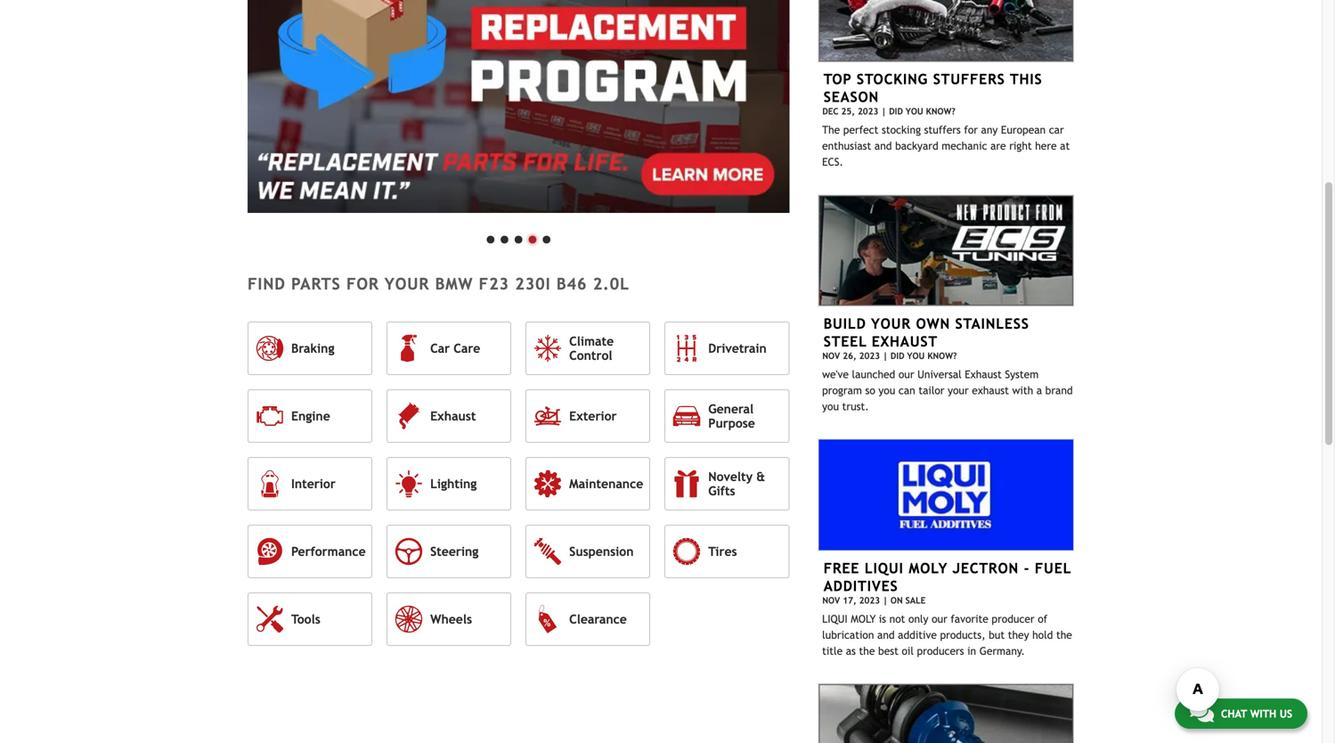 Task type: describe. For each thing, give the bounding box(es) containing it.
2 • from the left
[[498, 223, 512, 253]]

we've
[[823, 368, 849, 381]]

suspension
[[570, 544, 634, 559]]

our inside build your own stainless steel exhaust nov 26, 2023 | did you know? we've launched our universal exhaust system program so you can tailor your exhaust with a brand you trust.
[[899, 368, 915, 381]]

did inside build your own stainless steel exhaust nov 26, 2023 | did you know? we've launched our universal exhaust system program so you can tailor your exhaust with a brand you trust.
[[891, 351, 905, 361]]

17,
[[843, 595, 857, 605]]

gifts
[[709, 484, 736, 498]]

1 horizontal spatial you
[[879, 384, 896, 397]]

ecs.
[[823, 156, 844, 168]]

oil
[[902, 645, 914, 657]]

2 horizontal spatial exhaust
[[965, 368, 1002, 381]]

f23
[[479, 275, 510, 293]]

1 horizontal spatial moly
[[909, 560, 948, 576]]

season
[[824, 89, 880, 105]]

interior link
[[248, 457, 373, 511]]

comments image
[[1191, 702, 1215, 724]]

at
[[1061, 140, 1071, 152]]

performance link
[[248, 525, 373, 578]]

free liqui moly jectron - fuel additives link
[[824, 560, 1072, 594]]

free liqui moly jectron - fuel additives nov 17, 2023 | on sale liqui moly is not only our favorite producer of lubrication and additive products, but they hold the title as the best oil producers in germany.
[[823, 560, 1073, 657]]

know? inside top stocking stuffers this season dec 25, 2023 | did you know? the perfect stocking stuffers for any european car enthusiast and backyard mechanic are right here at ecs.
[[927, 106, 956, 116]]

lighting link
[[387, 457, 512, 511]]

3 • from the left
[[512, 223, 526, 253]]

steering
[[431, 544, 479, 559]]

| inside build your own stainless steel exhaust nov 26, 2023 | did you know? we've launched our universal exhaust system program so you can tailor your exhaust with a brand you trust.
[[883, 351, 888, 361]]

and inside free liqui moly jectron - fuel additives nov 17, 2023 | on sale liqui moly is not only our favorite producer of lubrication and additive products, but they hold the title as the best oil producers in germany.
[[878, 629, 895, 641]]

know? inside build your own stainless steel exhaust nov 26, 2023 | did you know? we've launched our universal exhaust system program so you can tailor your exhaust with a brand you trust.
[[928, 351, 958, 361]]

control
[[570, 348, 613, 363]]

0 horizontal spatial for
[[347, 275, 379, 293]]

your
[[872, 315, 912, 332]]

exhaust inside 'link'
[[431, 409, 476, 423]]

free liqui moly jectron - fuel additives image
[[818, 439, 1075, 551]]

doorbusters! up to 60% off tools image
[[818, 684, 1075, 743]]

stainless
[[956, 315, 1030, 332]]

chat
[[1222, 708, 1248, 720]]

stocking
[[882, 124, 922, 136]]

| inside free liqui moly jectron - fuel additives nov 17, 2023 | on sale liqui moly is not only our favorite producer of lubrication and additive products, but they hold the title as the best oil producers in germany.
[[883, 595, 888, 605]]

care
[[454, 341, 481, 355]]

lifetime replacement program image
[[248, 0, 790, 213]]

clearance link
[[526, 593, 651, 646]]

&
[[757, 470, 766, 484]]

suspension link
[[526, 525, 651, 578]]

germany.
[[980, 645, 1026, 657]]

this
[[1011, 71, 1043, 88]]

nov inside build your own stainless steel exhaust nov 26, 2023 | did you know? we've launched our universal exhaust system program so you can tailor your exhaust with a brand you trust.
[[823, 351, 841, 361]]

nov inside free liqui moly jectron - fuel additives nov 17, 2023 | on sale liqui moly is not only our favorite producer of lubrication and additive products, but they hold the title as the best oil producers in germany.
[[823, 595, 841, 605]]

build
[[824, 315, 867, 332]]

build your own stainless steel exhaust nov 26, 2023 | did you know? we've launched our universal exhaust system program so you can tailor your exhaust with a brand you trust.
[[823, 315, 1074, 413]]

your inside build your own stainless steel exhaust nov 26, 2023 | did you know? we've launched our universal exhaust system program so you can tailor your exhaust with a brand you trust.
[[948, 384, 969, 397]]

novelty
[[709, 470, 753, 484]]

top stocking stuffers this season dec 25, 2023 | did you know? the perfect stocking stuffers for any european car enthusiast and backyard mechanic are right here at ecs.
[[823, 71, 1071, 168]]

mechanic
[[942, 140, 988, 152]]

top
[[824, 71, 852, 88]]

own
[[917, 315, 951, 332]]

on
[[891, 595, 903, 605]]

build your own stainless steel exhaust image
[[818, 195, 1075, 307]]

wheels link
[[387, 593, 512, 646]]

universal
[[918, 368, 962, 381]]

perfect
[[844, 124, 879, 136]]

did inside top stocking stuffers this season dec 25, 2023 | did you know? the perfect stocking stuffers for any european car enthusiast and backyard mechanic are right here at ecs.
[[890, 106, 904, 116]]

exhaust
[[973, 384, 1010, 397]]

drivetrain
[[709, 341, 767, 355]]

jectron
[[953, 560, 1020, 576]]

build your own stainless steel exhaust link
[[824, 315, 1030, 350]]

favorite
[[951, 613, 989, 625]]

and inside top stocking stuffers this season dec 25, 2023 | did you know? the perfect stocking stuffers for any european car enthusiast and backyard mechanic are right here at ecs.
[[875, 140, 893, 152]]

maintenance link
[[526, 457, 651, 511]]

general purpose link
[[665, 389, 790, 443]]

novelty & gifts
[[709, 470, 766, 498]]

exterior link
[[526, 389, 651, 443]]

fuel
[[1036, 560, 1072, 576]]

2023 inside top stocking stuffers this season dec 25, 2023 | did you know? the perfect stocking stuffers for any european car enthusiast and backyard mechanic are right here at ecs.
[[858, 106, 879, 116]]

-
[[1025, 560, 1031, 576]]

additives
[[824, 578, 899, 594]]

car
[[431, 341, 450, 355]]

tools
[[291, 612, 321, 626]]

top stocking stuffers this season image
[[818, 0, 1075, 62]]

top stocking stuffers this season link
[[824, 71, 1043, 105]]

the
[[823, 124, 841, 136]]

you inside top stocking stuffers this season dec 25, 2023 | did you know? the perfect stocking stuffers for any european car enthusiast and backyard mechanic are right here at ecs.
[[906, 106, 924, 116]]

tires
[[709, 544, 738, 559]]

engine link
[[248, 389, 373, 443]]

climate
[[570, 334, 614, 348]]

4 • from the left
[[526, 223, 540, 253]]

you inside build your own stainless steel exhaust nov 26, 2023 | did you know? we've launched our universal exhaust system program so you can tailor your exhaust with a brand you trust.
[[908, 351, 925, 361]]

additive
[[899, 629, 937, 641]]

right
[[1010, 140, 1033, 152]]

1 horizontal spatial liqui
[[865, 560, 904, 576]]

lubrication
[[823, 629, 875, 641]]

of
[[1038, 613, 1048, 625]]

parts
[[291, 275, 341, 293]]

our inside free liqui moly jectron - fuel additives nov 17, 2023 | on sale liqui moly is not only our favorite producer of lubrication and additive products, but they hold the title as the best oil producers in germany.
[[932, 613, 948, 625]]



Task type: vqa. For each thing, say whether or not it's contained in the screenshot.
preferred
no



Task type: locate. For each thing, give the bounding box(es) containing it.
drivetrain link
[[665, 322, 790, 375]]

•
[[484, 223, 498, 253], [498, 223, 512, 253], [512, 223, 526, 253], [526, 223, 540, 253], [540, 223, 554, 253]]

with left 'us'
[[1251, 708, 1277, 720]]

find
[[248, 275, 286, 293]]

0 horizontal spatial the
[[860, 645, 876, 657]]

1 vertical spatial the
[[860, 645, 876, 657]]

0 vertical spatial the
[[1057, 629, 1073, 641]]

maintenance
[[570, 477, 644, 491]]

enthusiast
[[823, 140, 872, 152]]

but
[[989, 629, 1005, 641]]

launched
[[852, 368, 896, 381]]

you up stocking
[[906, 106, 924, 116]]

and up best
[[878, 629, 895, 641]]

0 vertical spatial liqui
[[865, 560, 904, 576]]

liqui
[[865, 560, 904, 576], [823, 613, 848, 625]]

climate control
[[570, 334, 614, 363]]

0 vertical spatial your
[[385, 275, 430, 293]]

1 • from the left
[[484, 223, 498, 253]]

stuffers
[[934, 71, 1006, 88]]

liqui up additives
[[865, 560, 904, 576]]

products,
[[941, 629, 986, 641]]

and
[[875, 140, 893, 152], [878, 629, 895, 641]]

trust.
[[843, 400, 870, 413]]

clearance
[[570, 612, 627, 626]]

5 • from the left
[[540, 223, 554, 253]]

your left bmw
[[385, 275, 430, 293]]

lighting
[[431, 477, 477, 491]]

for right parts
[[347, 275, 379, 293]]

0 horizontal spatial your
[[385, 275, 430, 293]]

engine
[[291, 409, 330, 423]]

2023 down additives
[[860, 595, 881, 605]]

1 vertical spatial moly
[[851, 613, 876, 625]]

best
[[879, 645, 899, 657]]

tires link
[[665, 525, 790, 578]]

the right the hold
[[1057, 629, 1073, 641]]

2023 inside build your own stainless steel exhaust nov 26, 2023 | did you know? we've launched our universal exhaust system program so you can tailor your exhaust with a brand you trust.
[[860, 351, 881, 361]]

| left on
[[883, 595, 888, 605]]

0 vertical spatial 2023
[[858, 106, 879, 116]]

1 horizontal spatial for
[[965, 124, 979, 136]]

know? up stuffers
[[927, 106, 956, 116]]

liqui up lubrication on the bottom
[[823, 613, 848, 625]]

exhaust up exhaust
[[965, 368, 1002, 381]]

general
[[709, 402, 754, 416]]

novelty & gifts link
[[665, 457, 790, 511]]

0 vertical spatial and
[[875, 140, 893, 152]]

0 horizontal spatial our
[[899, 368, 915, 381]]

0 vertical spatial know?
[[927, 106, 956, 116]]

| up launched
[[883, 351, 888, 361]]

the right as
[[860, 645, 876, 657]]

climate control link
[[526, 322, 651, 375]]

your down universal at right
[[948, 384, 969, 397]]

you right so
[[879, 384, 896, 397]]

0 horizontal spatial with
[[1013, 384, 1034, 397]]

free
[[824, 560, 860, 576]]

| up stocking
[[882, 106, 887, 116]]

0 vertical spatial moly
[[909, 560, 948, 576]]

exhaust up lighting
[[431, 409, 476, 423]]

1 vertical spatial know?
[[928, 351, 958, 361]]

0 vertical spatial nov
[[823, 351, 841, 361]]

know?
[[927, 106, 956, 116], [928, 351, 958, 361]]

exhaust link
[[387, 389, 512, 443]]

for up mechanic
[[965, 124, 979, 136]]

can
[[899, 384, 916, 397]]

exterior
[[570, 409, 617, 423]]

moly up sale
[[909, 560, 948, 576]]

did up stocking
[[890, 106, 904, 116]]

stocking
[[857, 71, 929, 88]]

title
[[823, 645, 843, 657]]

2 nov from the top
[[823, 595, 841, 605]]

230i
[[515, 275, 551, 293]]

did
[[890, 106, 904, 116], [891, 351, 905, 361]]

1 vertical spatial your
[[948, 384, 969, 397]]

interior
[[291, 477, 336, 491]]

0 vertical spatial with
[[1013, 384, 1034, 397]]

1 nov from the top
[[823, 351, 841, 361]]

0 vertical spatial did
[[890, 106, 904, 116]]

with inside build your own stainless steel exhaust nov 26, 2023 | did you know? we've launched our universal exhaust system program so you can tailor your exhaust with a brand you trust.
[[1013, 384, 1034, 397]]

general purpose
[[709, 402, 756, 430]]

european
[[1002, 124, 1046, 136]]

wheels
[[431, 612, 472, 626]]

0 horizontal spatial you
[[823, 400, 840, 413]]

for inside top stocking stuffers this season dec 25, 2023 | did you know? the perfect stocking stuffers for any european car enthusiast and backyard mechanic are right here at ecs.
[[965, 124, 979, 136]]

tailor
[[919, 384, 945, 397]]

1 horizontal spatial exhaust
[[872, 333, 938, 350]]

car care link
[[387, 322, 512, 375]]

us
[[1280, 708, 1293, 720]]

1 vertical spatial did
[[891, 351, 905, 361]]

not
[[890, 613, 906, 625]]

2023 up launched
[[860, 351, 881, 361]]

moly left is
[[851, 613, 876, 625]]

as
[[846, 645, 856, 657]]

1 horizontal spatial our
[[932, 613, 948, 625]]

1 horizontal spatial your
[[948, 384, 969, 397]]

2 vertical spatial exhaust
[[431, 409, 476, 423]]

and down stocking
[[875, 140, 893, 152]]

you down program
[[823, 400, 840, 413]]

0 vertical spatial for
[[965, 124, 979, 136]]

they
[[1009, 629, 1030, 641]]

you
[[906, 106, 924, 116], [908, 351, 925, 361]]

0 horizontal spatial liqui
[[823, 613, 848, 625]]

sale
[[906, 595, 926, 605]]

1 vertical spatial with
[[1251, 708, 1277, 720]]

1 vertical spatial nov
[[823, 595, 841, 605]]

2 vertical spatial 2023
[[860, 595, 881, 605]]

exhaust down your
[[872, 333, 938, 350]]

1 vertical spatial for
[[347, 275, 379, 293]]

producers
[[918, 645, 965, 657]]

1 vertical spatial |
[[883, 351, 888, 361]]

purpose
[[709, 416, 756, 430]]

b46
[[557, 275, 588, 293]]

1 vertical spatial you
[[823, 400, 840, 413]]

our up can
[[899, 368, 915, 381]]

0 vertical spatial |
[[882, 106, 887, 116]]

your
[[385, 275, 430, 293], [948, 384, 969, 397]]

did up launched
[[891, 351, 905, 361]]

bmw
[[435, 275, 474, 293]]

a
[[1037, 384, 1043, 397]]

0 horizontal spatial exhaust
[[431, 409, 476, 423]]

backyard
[[896, 140, 939, 152]]

2023 up perfect
[[858, 106, 879, 116]]

1 vertical spatial our
[[932, 613, 948, 625]]

nov left "26,"
[[823, 351, 841, 361]]

chat with us
[[1222, 708, 1293, 720]]

2.0l
[[593, 275, 630, 293]]

steel
[[824, 333, 868, 350]]

0 vertical spatial exhaust
[[872, 333, 938, 350]]

producer
[[992, 613, 1035, 625]]

| inside top stocking stuffers this season dec 25, 2023 | did you know? the perfect stocking stuffers for any european car enthusiast and backyard mechanic are right here at ecs.
[[882, 106, 887, 116]]

our right only
[[932, 613, 948, 625]]

program
[[823, 384, 863, 397]]

1 vertical spatial exhaust
[[965, 368, 1002, 381]]

nov left 17,
[[823, 595, 841, 605]]

1 vertical spatial you
[[908, 351, 925, 361]]

you down build your own stainless steel exhaust link
[[908, 351, 925, 361]]

find parts for your bmw f23 230i b46 2.0l
[[248, 275, 630, 293]]

1 vertical spatial and
[[878, 629, 895, 641]]

car
[[1050, 124, 1065, 136]]

0 vertical spatial you
[[906, 106, 924, 116]]

1 vertical spatial liqui
[[823, 613, 848, 625]]

hold
[[1033, 629, 1054, 641]]

1 horizontal spatial the
[[1057, 629, 1073, 641]]

performance
[[291, 544, 366, 559]]

know? up universal at right
[[928, 351, 958, 361]]

nov
[[823, 351, 841, 361], [823, 595, 841, 605]]

steering link
[[387, 525, 512, 578]]

braking
[[291, 341, 335, 355]]

brand
[[1046, 384, 1074, 397]]

are
[[991, 140, 1007, 152]]

with down system
[[1013, 384, 1034, 397]]

0 vertical spatial you
[[879, 384, 896, 397]]

26,
[[843, 351, 857, 361]]

so
[[866, 384, 876, 397]]

0 vertical spatial our
[[899, 368, 915, 381]]

2 vertical spatial |
[[883, 595, 888, 605]]

only
[[909, 613, 929, 625]]

1 vertical spatial 2023
[[860, 351, 881, 361]]

0 horizontal spatial moly
[[851, 613, 876, 625]]

2023 inside free liqui moly jectron - fuel additives nov 17, 2023 | on sale liqui moly is not only our favorite producer of lubrication and additive products, but they hold the title as the best oil producers in germany.
[[860, 595, 881, 605]]

2023
[[858, 106, 879, 116], [860, 351, 881, 361], [860, 595, 881, 605]]

car care
[[431, 341, 481, 355]]

1 horizontal spatial with
[[1251, 708, 1277, 720]]



